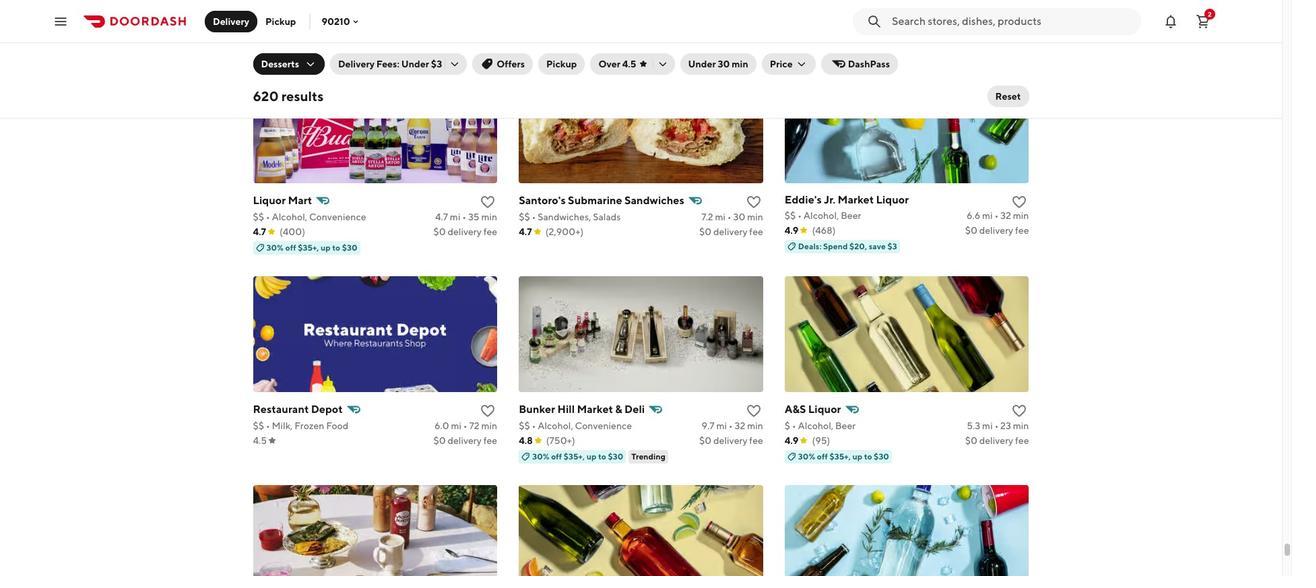 Task type: locate. For each thing, give the bounding box(es) containing it.
pickup up the desserts
[[266, 16, 296, 27]]

4.7
[[435, 211, 448, 222], [253, 226, 266, 237], [519, 226, 532, 237]]

0 vertical spatial convenience
[[309, 211, 366, 222]]

top
[[522, 33, 536, 44], [898, 33, 912, 44]]

1 horizontal spatial 32
[[1001, 210, 1012, 221]]

• right 6.6
[[995, 210, 999, 221]]

fee down 6.0 mi • 72 min
[[484, 435, 497, 446]]

6.0 mi • 72 min
[[435, 420, 497, 431]]

min left $
[[747, 420, 763, 431]]

0 horizontal spatial pickup
[[266, 16, 296, 27]]

1 vertical spatial deals:
[[798, 241, 822, 251]]

eddie's jr. market liquor
[[785, 193, 909, 206]]

4.7 mi • 35 min
[[435, 211, 497, 222]]

market for hill
[[577, 403, 613, 416]]

$​0 down the 7.2 at the right
[[700, 226, 712, 237]]

3 items, open order cart image
[[1196, 13, 1212, 29]]

1 horizontal spatial pickup button
[[539, 53, 585, 75]]

1 horizontal spatial 4.5
[[623, 59, 637, 69]]

alcohol, up "(95)"
[[798, 420, 834, 431]]

1 horizontal spatial under
[[688, 59, 716, 69]]

0 vertical spatial 4.9
[[785, 225, 799, 236]]

1 vertical spatial delivery
[[338, 59, 375, 69]]

min right '28'
[[1013, 2, 1029, 13]]

0 horizontal spatial under
[[402, 59, 429, 69]]

min right the 35
[[482, 211, 497, 222]]

0 horizontal spatial delivery
[[213, 16, 249, 27]]

fee down click to add this store to your saved list image
[[1016, 225, 1029, 236]]

Store search: begin typing to search for stores available on DoorDash text field
[[892, 14, 1134, 29]]

0 vertical spatial 30
[[718, 59, 730, 69]]

fee down 7.2 mi • 30 min
[[750, 226, 763, 237]]

0 horizontal spatial top rated
[[522, 33, 561, 44]]

$$ for 9.7 mi • 32 min
[[519, 420, 530, 431]]

1 top from the left
[[522, 33, 536, 44]]

fee
[[1016, 17, 1029, 28], [1016, 225, 1029, 236], [484, 226, 497, 237], [750, 226, 763, 237], [484, 435, 497, 446], [750, 435, 763, 446], [1016, 435, 1029, 446]]

• down santoro's
[[532, 211, 536, 222]]

jr.
[[824, 193, 836, 206]]

1 vertical spatial pickup
[[547, 59, 577, 69]]

1 vertical spatial 32
[[735, 420, 746, 431]]

mi for liquor mart
[[450, 211, 461, 222]]

$​0 for a&s liquor
[[966, 435, 978, 446]]

•
[[266, 2, 270, 13], [798, 2, 802, 13], [995, 2, 999, 13], [798, 210, 802, 221], [995, 210, 999, 221], [266, 211, 270, 222], [462, 211, 466, 222], [532, 211, 536, 222], [728, 211, 732, 222], [266, 420, 270, 431], [463, 420, 467, 431], [532, 420, 536, 431], [729, 420, 733, 431], [792, 420, 796, 431], [995, 420, 999, 431]]

0 horizontal spatial 4.5
[[253, 435, 267, 446]]

market left the &
[[577, 403, 613, 416]]

32 left click to add this store to your saved list image
[[1001, 210, 1012, 221]]

0 horizontal spatial $$ • alcohol, convenience
[[253, 211, 366, 222]]

$​0 delivery fee down 6.0 mi • 72 min
[[434, 435, 497, 446]]

liquor
[[804, 2, 832, 13], [876, 193, 909, 206], [253, 194, 286, 207], [809, 403, 841, 416]]

delivery down 4.7 mi • 35 min
[[448, 226, 482, 237]]

0 vertical spatial $$ • alcohol, convenience
[[253, 211, 366, 222]]

offers
[[497, 59, 525, 69]]

off
[[285, 33, 296, 44], [285, 242, 296, 252], [551, 451, 562, 461], [817, 451, 828, 461]]

delivery for a&s liquor
[[980, 435, 1014, 446]]

0 vertical spatial 6.0
[[966, 2, 980, 13]]

0 vertical spatial pickup
[[266, 16, 296, 27]]

$35+, down "(95)"
[[830, 451, 851, 461]]

a&s
[[785, 403, 806, 416]]

desserts button
[[253, 53, 325, 75]]

$$ down santoro's
[[519, 211, 530, 222]]

30 left price
[[718, 59, 730, 69]]

mi for santoro's submarine sandwiches
[[715, 211, 726, 222]]

over 4.5
[[599, 59, 637, 69]]

4.9 for $$
[[785, 225, 799, 236]]

$$ • alcohol, convenience down mart
[[253, 211, 366, 222]]

1 vertical spatial pickup button
[[539, 53, 585, 75]]

rated
[[538, 33, 561, 44], [914, 33, 937, 44]]

under 30 min
[[688, 59, 749, 69]]

0 vertical spatial 4.5
[[623, 59, 637, 69]]

$​0 delivery fee for santoro's submarine sandwiches
[[700, 226, 763, 237]]

6.0 left "72"
[[435, 420, 449, 431]]

top up offers
[[522, 33, 536, 44]]

min
[[1013, 2, 1029, 13], [732, 59, 749, 69], [1013, 210, 1029, 221], [482, 211, 497, 222], [747, 211, 763, 222], [482, 420, 497, 431], [747, 420, 763, 431], [1013, 420, 1029, 431]]

convenience
[[309, 211, 366, 222], [575, 420, 632, 431]]

2 top rated from the left
[[898, 33, 937, 44]]

1 horizontal spatial $$ • alcohol, convenience
[[519, 420, 632, 431]]

1 horizontal spatial pickup
[[547, 59, 577, 69]]

30% down (400)
[[267, 242, 284, 252]]

0 vertical spatial 32
[[1001, 210, 1012, 221]]

1 horizontal spatial $3
[[888, 241, 898, 251]]

• right the 7.2 at the right
[[728, 211, 732, 222]]

620
[[253, 88, 279, 104]]

$35+, down (400)
[[298, 242, 319, 252]]

convenience for hill
[[575, 420, 632, 431]]

1 vertical spatial 30
[[734, 211, 746, 222]]

open menu image
[[53, 13, 69, 29]]

$$ down bunker
[[519, 420, 530, 431]]

pickup left over
[[547, 59, 577, 69]]

mi right the 7.2 at the right
[[715, 211, 726, 222]]

alcohol, for a&s liquor
[[798, 420, 834, 431]]

0 vertical spatial 4.8
[[253, 17, 267, 28]]

0 horizontal spatial 4.7
[[253, 226, 266, 237]]

4.7 left (400)
[[253, 226, 266, 237]]

deli
[[625, 403, 645, 416]]

click to add this store to your saved list image for liquor mart
[[480, 194, 496, 210]]

4.8
[[253, 17, 267, 28], [519, 435, 533, 446]]

0 vertical spatial $$ • alcohol, beer
[[253, 2, 330, 13]]

beer
[[309, 2, 330, 13], [885, 2, 905, 13], [841, 210, 862, 221], [836, 420, 856, 431]]

$​0 down 6.0 mi • 28 min
[[966, 17, 978, 28]]

0 horizontal spatial market
[[577, 403, 613, 416]]

min right the 7.2 at the right
[[747, 211, 763, 222]]

mi right 6.6
[[983, 210, 993, 221]]

price
[[770, 59, 793, 69]]

$35+, up desserts button
[[298, 33, 319, 44]]

pickup button
[[257, 10, 304, 32], [539, 53, 585, 75]]

price button
[[762, 53, 816, 75]]

$$ • alcohol, convenience down bunker hill market & deli
[[519, 420, 632, 431]]

4.9 down $
[[785, 435, 799, 446]]

alcohol, up (468)
[[804, 210, 839, 221]]

delivery down 9.7 mi • 32 min
[[714, 435, 748, 446]]

1 vertical spatial 4.8
[[519, 435, 533, 446]]

2 4.9 from the top
[[785, 435, 799, 446]]

mi left '28'
[[982, 2, 993, 13]]

2 top from the left
[[898, 33, 912, 44]]

4.5 down the restaurant
[[253, 435, 267, 446]]

pickup for the bottommost pickup button
[[547, 59, 577, 69]]

$​0 down 4.7 mi • 35 min
[[434, 226, 446, 237]]

7.2 mi • 30 min
[[702, 211, 763, 222]]

1 vertical spatial 4.5
[[253, 435, 267, 446]]

620 results
[[253, 88, 324, 104]]

top rated up offers
[[522, 33, 561, 44]]

results
[[281, 88, 324, 104]]

click to add this store to your saved list image up 4.7 mi • 35 min
[[480, 194, 496, 210]]

30
[[718, 59, 730, 69], [734, 211, 746, 222]]

1 horizontal spatial top
[[898, 33, 912, 44]]

click to add this store to your saved list image
[[480, 194, 496, 210], [746, 194, 762, 210], [480, 403, 496, 419], [746, 403, 762, 419], [1012, 403, 1028, 419]]

0 vertical spatial delivery
[[213, 16, 249, 27]]

$$
[[253, 2, 264, 13], [785, 2, 796, 13], [785, 210, 796, 221], [253, 211, 264, 222], [519, 211, 530, 222], [253, 420, 264, 431], [519, 420, 530, 431]]

$3
[[431, 59, 442, 69], [888, 241, 898, 251]]

1 vertical spatial 6.0
[[435, 420, 449, 431]]

4.9
[[785, 225, 799, 236], [785, 435, 799, 446]]

0 vertical spatial deals:
[[798, 33, 822, 44]]

4.7 left the 35
[[435, 211, 448, 222]]

6.0
[[966, 2, 980, 13], [435, 420, 449, 431]]

1 4.9 from the top
[[785, 225, 799, 236]]

1 horizontal spatial 6.0
[[966, 2, 980, 13]]

deals: for deals: 20% off, up to $11
[[798, 33, 822, 44]]

$$ • alcohol, convenience
[[253, 211, 366, 222], [519, 420, 632, 431]]

0 horizontal spatial 6.0
[[435, 420, 449, 431]]

$3 right fees:
[[431, 59, 442, 69]]

$​0 for santoro's submarine sandwiches
[[700, 226, 712, 237]]

up
[[321, 33, 331, 44], [857, 33, 867, 44], [321, 242, 331, 252], [587, 451, 597, 461], [853, 451, 863, 461]]

mi right 5.3
[[983, 420, 993, 431]]

$35+,
[[298, 33, 319, 44], [298, 242, 319, 252], [564, 451, 585, 461], [830, 451, 851, 461]]

min right "72"
[[482, 420, 497, 431]]

convenience down the &
[[575, 420, 632, 431]]

mi for bunker hill market & deli
[[717, 420, 727, 431]]

$​0 for restaurant depot
[[434, 435, 446, 446]]

delivery down 6.0 mi • 72 min
[[448, 435, 482, 446]]

$$ for 7.2 mi • 30 min
[[519, 211, 530, 222]]

$$ • alcohol, beer up 90210
[[253, 2, 330, 13]]

deals:
[[798, 33, 822, 44], [798, 241, 822, 251]]

reset button
[[988, 86, 1029, 107]]

$​0 delivery fee
[[966, 17, 1029, 28], [966, 225, 1029, 236], [434, 226, 497, 237], [700, 226, 763, 237], [434, 435, 497, 446], [700, 435, 763, 446], [966, 435, 1029, 446]]

market
[[838, 193, 874, 206], [577, 403, 613, 416]]

0 horizontal spatial 4.8
[[253, 17, 267, 28]]

0 horizontal spatial pickup button
[[257, 10, 304, 32]]

• right the "9.7" at the right bottom of page
[[729, 420, 733, 431]]

4.8 up the desserts
[[253, 17, 267, 28]]

min right 6.6
[[1013, 210, 1029, 221]]

$
[[785, 420, 791, 431]]

mi
[[982, 2, 993, 13], [983, 210, 993, 221], [450, 211, 461, 222], [715, 211, 726, 222], [451, 420, 462, 431], [717, 420, 727, 431], [983, 420, 993, 431]]

1 horizontal spatial 30
[[734, 211, 746, 222]]

$$ • liquor store, craft beer
[[785, 2, 905, 13]]

min for 4.7 mi • 35 min
[[482, 211, 497, 222]]

9.7 mi • 32 min
[[702, 420, 763, 431]]

market right jr.
[[838, 193, 874, 206]]

fee down the 5.3 mi • 23 min
[[1016, 435, 1029, 446]]

1 vertical spatial convenience
[[575, 420, 632, 431]]

min for 7.2 mi • 30 min
[[747, 211, 763, 222]]

30 right the 7.2 at the right
[[734, 211, 746, 222]]

1 horizontal spatial convenience
[[575, 420, 632, 431]]

liquor up $ • alcohol, beer
[[809, 403, 841, 416]]

2 under from the left
[[688, 59, 716, 69]]

30% up the desserts
[[267, 33, 284, 44]]

1 horizontal spatial delivery
[[338, 59, 375, 69]]

0 horizontal spatial 32
[[735, 420, 746, 431]]

notification bell image
[[1163, 13, 1179, 29]]

pickup
[[266, 16, 296, 27], [547, 59, 577, 69]]

0 vertical spatial $3
[[431, 59, 442, 69]]

• down bunker
[[532, 420, 536, 431]]

delivery
[[980, 17, 1014, 28], [980, 225, 1014, 236], [448, 226, 482, 237], [714, 226, 748, 237], [448, 435, 482, 446], [714, 435, 748, 446], [980, 435, 1014, 446]]

4.8 down bunker
[[519, 435, 533, 446]]

$3 right save
[[888, 241, 898, 251]]

30% off $35+, up to $30 down (400)
[[267, 242, 358, 252]]

beer down a&s liquor
[[836, 420, 856, 431]]

0 horizontal spatial top
[[522, 33, 536, 44]]

1 vertical spatial $$ • alcohol, convenience
[[519, 420, 632, 431]]

1 horizontal spatial $$ • alcohol, beer
[[785, 210, 862, 221]]

click to add this store to your saved list image for a&s liquor
[[1012, 403, 1028, 419]]

alcohol, up desserts button
[[272, 2, 307, 13]]

$​0
[[966, 17, 978, 28], [966, 225, 978, 236], [434, 226, 446, 237], [700, 226, 712, 237], [434, 435, 446, 446], [700, 435, 712, 446], [966, 435, 978, 446]]

30% off $35+, up to $30 down (750+)
[[533, 451, 624, 461]]

2 horizontal spatial 4.7
[[519, 226, 532, 237]]

$$ • alcohol, convenience for mart
[[253, 211, 366, 222]]

$20,
[[850, 241, 867, 251]]

(750+)
[[546, 435, 575, 446]]

$​0 delivery fee down 4.7 mi • 35 min
[[434, 226, 497, 237]]

mart
[[288, 194, 312, 207]]

• left the 35
[[462, 211, 466, 222]]

• down eddie's
[[798, 210, 802, 221]]

• left 23
[[995, 420, 999, 431]]

mi right the "9.7" at the right bottom of page
[[717, 420, 727, 431]]

$​0 delivery fee down 9.7 mi • 32 min
[[700, 435, 763, 446]]

• left milk,
[[266, 420, 270, 431]]

0 horizontal spatial 30
[[718, 59, 730, 69]]

$​0 down the "9.7" at the right bottom of page
[[700, 435, 712, 446]]

$​0 down 6.6
[[966, 225, 978, 236]]

fee for a&s liquor
[[1016, 435, 1029, 446]]

1 vertical spatial 4.9
[[785, 435, 799, 446]]

1 deals: from the top
[[798, 33, 822, 44]]

delivery inside button
[[213, 16, 249, 27]]

32 for 9.7 mi • 32 min
[[735, 420, 746, 431]]

$​0 for bunker hill market & deli
[[700, 435, 712, 446]]

1 horizontal spatial market
[[838, 193, 874, 206]]

$​0 delivery fee down 6.6 mi • 32 min
[[966, 225, 1029, 236]]

off down "(95)"
[[817, 451, 828, 461]]

alcohol, up (750+)
[[538, 420, 573, 431]]

30%
[[267, 33, 284, 44], [267, 242, 284, 252], [533, 451, 550, 461], [798, 451, 816, 461]]

$$ for 6.0 mi • 28 min
[[785, 2, 796, 13]]

$11
[[878, 33, 890, 44]]

2 button
[[1190, 8, 1217, 35]]

mi left the 35
[[450, 211, 461, 222]]

click to add this store to your saved list image up 6.0 mi • 72 min
[[480, 403, 496, 419]]

0 horizontal spatial rated
[[538, 33, 561, 44]]

delivery down the 5.3 mi • 23 min
[[980, 435, 1014, 446]]

1 horizontal spatial 4.8
[[519, 435, 533, 446]]

4.5
[[623, 59, 637, 69], [253, 435, 267, 446]]

top rated right $11
[[898, 33, 937, 44]]

min right 23
[[1013, 420, 1029, 431]]

delivery for delivery fees: under $3
[[338, 59, 375, 69]]

1 vertical spatial market
[[577, 403, 613, 416]]

72
[[469, 420, 480, 431]]

$$ down eddie's
[[785, 210, 796, 221]]

0 vertical spatial market
[[838, 193, 874, 206]]

4.9 left (468)
[[785, 225, 799, 236]]

4.7 for santoro's submarine sandwiches
[[519, 226, 532, 237]]

top rated
[[522, 33, 561, 44], [898, 33, 937, 44]]

32 for 6.6 mi • 32 min
[[1001, 210, 1012, 221]]

1 horizontal spatial top rated
[[898, 33, 937, 44]]

1 horizontal spatial rated
[[914, 33, 937, 44]]

$$ left store,
[[785, 2, 796, 13]]

off,
[[842, 33, 855, 44]]

30% off $35+, up to $30 down 90210
[[267, 33, 358, 44]]

32 right the "9.7" at the right bottom of page
[[735, 420, 746, 431]]

$​0 delivery fee down 7.2 mi • 30 min
[[700, 226, 763, 237]]

2 deals: from the top
[[798, 241, 822, 251]]

0 horizontal spatial convenience
[[309, 211, 366, 222]]

top right $11
[[898, 33, 912, 44]]



Task type: describe. For each thing, give the bounding box(es) containing it.
min for 6.6 mi • 32 min
[[1013, 210, 1029, 221]]

0 horizontal spatial $$ • alcohol, beer
[[253, 2, 330, 13]]

(2,900+)
[[546, 226, 584, 237]]

• left store,
[[798, 2, 802, 13]]

deals: for deals: spend $20, save $3
[[798, 241, 822, 251]]

• left "72"
[[463, 420, 467, 431]]

delivery for santoro's submarine sandwiches
[[714, 226, 748, 237]]

food
[[326, 420, 349, 431]]

1 top rated from the left
[[522, 33, 561, 44]]

deals: 20% off, up to $11
[[798, 33, 890, 44]]

&
[[616, 403, 623, 416]]

beer right craft
[[885, 2, 905, 13]]

0 vertical spatial pickup button
[[257, 10, 304, 32]]

delivery fees: under $3
[[338, 59, 442, 69]]

(400)
[[280, 226, 305, 237]]

reset
[[996, 91, 1021, 102]]

click to add this store to your saved list image for santoro's submarine sandwiches
[[746, 194, 762, 210]]

alcohol, for liquor mart
[[272, 211, 307, 222]]

off down (750+)
[[551, 451, 562, 461]]

offers button
[[473, 53, 533, 75]]

(468)
[[812, 225, 836, 236]]

$$ • sandwiches, salads
[[519, 211, 621, 222]]

santoro's
[[519, 194, 566, 207]]

9.7
[[702, 420, 715, 431]]

fee for santoro's submarine sandwiches
[[750, 226, 763, 237]]

pickup for the top pickup button
[[266, 16, 296, 27]]

min inside button
[[732, 59, 749, 69]]

(95)
[[812, 435, 831, 446]]

liquor mart
[[253, 194, 312, 207]]

over 4.5 button
[[591, 53, 675, 75]]

$​0 delivery fee for a&s liquor
[[966, 435, 1029, 446]]

beer up 90210
[[309, 2, 330, 13]]

$$ for 6.6 mi • 32 min
[[785, 210, 796, 221]]

30 inside under 30 min button
[[718, 59, 730, 69]]

28
[[1001, 2, 1012, 13]]

$$ up the desserts
[[253, 2, 264, 13]]

sandwiches
[[625, 194, 685, 207]]

salads
[[593, 211, 621, 222]]

6.0 for 6.0 mi • 28 min
[[966, 2, 980, 13]]

$35+, down (750+)
[[564, 451, 585, 461]]

market for jr.
[[838, 193, 874, 206]]

bunker
[[519, 403, 555, 416]]

35
[[468, 211, 480, 222]]

delivery for delivery
[[213, 16, 249, 27]]

$​0 delivery fee for liquor mart
[[434, 226, 497, 237]]

$$ for 6.0 mi • 72 min
[[253, 420, 264, 431]]

1 vertical spatial $$ • alcohol, beer
[[785, 210, 862, 221]]

delivery down 6.6 mi • 32 min
[[980, 225, 1014, 236]]

off down (400)
[[285, 242, 296, 252]]

$​0 for liquor mart
[[434, 226, 446, 237]]

under 30 min button
[[680, 53, 757, 75]]

bunker hill market & deli
[[519, 403, 645, 416]]

$$ • milk, frozen food
[[253, 420, 349, 431]]

craft
[[861, 2, 883, 13]]

6.6 mi • 32 min
[[967, 210, 1029, 221]]

$ • alcohol, beer
[[785, 420, 856, 431]]

frozen
[[295, 420, 324, 431]]

• left '28'
[[995, 2, 999, 13]]

0 horizontal spatial $3
[[431, 59, 442, 69]]

top rated link
[[519, 0, 763, 46]]

spend
[[824, 241, 848, 251]]

$​0 delivery fee down 6.0 mi • 28 min
[[966, 17, 1029, 28]]

save
[[869, 241, 886, 251]]

dashpass
[[848, 59, 890, 69]]

santoro's submarine sandwiches
[[519, 194, 685, 207]]

90210
[[322, 16, 350, 27]]

restaurant depot
[[253, 403, 343, 416]]

a&s liquor
[[785, 403, 841, 416]]

6.6
[[967, 210, 981, 221]]

1 vertical spatial $3
[[888, 241, 898, 251]]

convenience for mart
[[309, 211, 366, 222]]

2
[[1208, 10, 1212, 18]]

click to add this store to your saved list image
[[1012, 194, 1028, 210]]

fee for bunker hill market & deli
[[750, 435, 763, 446]]

dashpass button
[[821, 53, 898, 75]]

hill
[[558, 403, 575, 416]]

submarine
[[568, 194, 623, 207]]

trending
[[632, 451, 666, 461]]

$​0 delivery fee for restaurant depot
[[434, 435, 497, 446]]

liquor left store,
[[804, 2, 832, 13]]

over
[[599, 59, 621, 69]]

1 under from the left
[[402, 59, 429, 69]]

4.9 for $
[[785, 435, 799, 446]]

fee down 6.0 mi • 28 min
[[1016, 17, 1029, 28]]

min for 6.0 mi • 28 min
[[1013, 2, 1029, 13]]

6.0 mi • 28 min
[[966, 2, 1029, 13]]

liquor left mart
[[253, 194, 286, 207]]

30% down (750+)
[[533, 451, 550, 461]]

desserts
[[261, 59, 299, 69]]

• down 'liquor mart'
[[266, 211, 270, 222]]

off up desserts button
[[285, 33, 296, 44]]

restaurant
[[253, 403, 309, 416]]

1 rated from the left
[[538, 33, 561, 44]]

deals: spend $20, save $3
[[798, 241, 898, 251]]

$$ • alcohol, convenience for hill
[[519, 420, 632, 431]]

delivery for bunker hill market & deli
[[714, 435, 748, 446]]

2 rated from the left
[[914, 33, 937, 44]]

liquor up save
[[876, 193, 909, 206]]

30% off $35+, up to $30 down "(95)"
[[798, 451, 890, 461]]

delivery for restaurant depot
[[448, 435, 482, 446]]

sandwiches,
[[538, 211, 591, 222]]

delivery button
[[205, 10, 257, 32]]

milk,
[[272, 420, 293, 431]]

• right $
[[792, 420, 796, 431]]

eddie's
[[785, 193, 822, 206]]

• right the delivery button
[[266, 2, 270, 13]]

under inside button
[[688, 59, 716, 69]]

4.5 inside button
[[623, 59, 637, 69]]

4.7 for liquor mart
[[253, 226, 266, 237]]

delivery down 6.0 mi • 28 min
[[980, 17, 1014, 28]]

depot
[[311, 403, 343, 416]]

click to add this store to your saved list image for bunker hill market & deli
[[746, 403, 762, 419]]

delivery for liquor mart
[[448, 226, 482, 237]]

alcohol, for bunker hill market & deli
[[538, 420, 573, 431]]

min for 5.3 mi • 23 min
[[1013, 420, 1029, 431]]

click to add this store to your saved list image for restaurant depot
[[480, 403, 496, 419]]

5.3
[[967, 420, 981, 431]]

min for 6.0 mi • 72 min
[[482, 420, 497, 431]]

mi for a&s liquor
[[983, 420, 993, 431]]

5.3 mi • 23 min
[[967, 420, 1029, 431]]

fee for liquor mart
[[484, 226, 497, 237]]

beer down eddie's jr. market liquor
[[841, 210, 862, 221]]

23
[[1001, 420, 1012, 431]]

20%
[[824, 33, 841, 44]]

30% down "(95)"
[[798, 451, 816, 461]]

store,
[[834, 2, 859, 13]]

min for 9.7 mi • 32 min
[[747, 420, 763, 431]]

$$ for 4.7 mi • 35 min
[[253, 211, 264, 222]]

fees:
[[377, 59, 400, 69]]

fee for restaurant depot
[[484, 435, 497, 446]]

mi for restaurant depot
[[451, 420, 462, 431]]

6.0 for 6.0 mi • 72 min
[[435, 420, 449, 431]]

$​0 delivery fee for bunker hill market & deli
[[700, 435, 763, 446]]

1 horizontal spatial 4.7
[[435, 211, 448, 222]]

7.2
[[702, 211, 713, 222]]

90210 button
[[322, 16, 361, 27]]



Task type: vqa. For each thing, say whether or not it's contained in the screenshot.
Dashpass
yes



